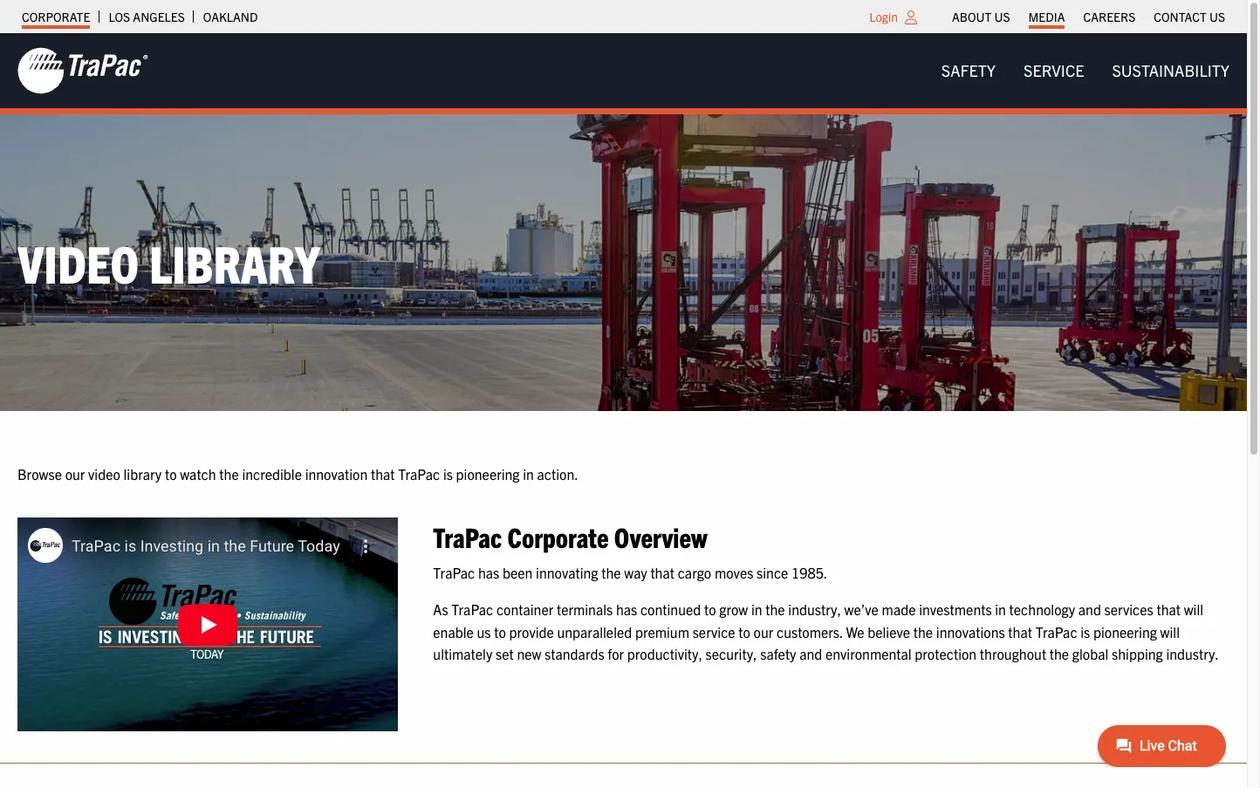 Task type: describe. For each thing, give the bounding box(es) containing it.
the right watch
[[219, 466, 239, 483]]

contact us link
[[1154, 4, 1226, 29]]

for
[[608, 645, 624, 663]]

industry.
[[1167, 645, 1219, 663]]

0 vertical spatial will
[[1184, 601, 1204, 618]]

safety
[[942, 60, 996, 80]]

industry,
[[789, 601, 841, 618]]

about us link
[[952, 4, 1010, 29]]

0 vertical spatial our
[[65, 466, 85, 483]]

we
[[846, 623, 865, 640]]

careers link
[[1084, 4, 1136, 29]]

0 horizontal spatial and
[[800, 645, 823, 663]]

service link
[[1010, 53, 1099, 88]]

technology
[[1010, 601, 1076, 618]]

us for contact us
[[1210, 9, 1226, 24]]

grow
[[719, 601, 748, 618]]

action.
[[537, 466, 579, 483]]

incredible
[[242, 466, 302, 483]]

to right us
[[494, 623, 506, 640]]

our inside "as trapac container terminals has continued to grow in the industry, we've made investments in technology and services that will enable us to provide unparalleled premium service to our customers. we believe the innovations that trapac is pioneering will ultimately set new standards for productivity, security, safety and environmental protection throughout the global shipping industry."
[[754, 623, 774, 640]]

sustainability link
[[1099, 53, 1244, 88]]

overview
[[614, 519, 708, 554]]

careers
[[1084, 9, 1136, 24]]

1 horizontal spatial in
[[752, 601, 763, 618]]

0 vertical spatial corporate
[[22, 9, 90, 24]]

us
[[477, 623, 491, 640]]

corporate inside trapac corporate overview main content
[[508, 519, 609, 554]]

throughout
[[980, 645, 1047, 663]]

as trapac container terminals has continued to grow in the industry, we've made investments in technology and services that will enable us to provide unparalleled premium service to our customers. we believe the innovations that trapac is pioneering will ultimately set new standards for productivity, security, safety and environmental protection throughout the global shipping industry.
[[433, 601, 1219, 663]]

moves
[[715, 564, 754, 582]]

protection
[[915, 645, 977, 663]]

security,
[[706, 645, 757, 663]]

trapac corporate overview main content
[[0, 464, 1247, 788]]

that right services
[[1157, 601, 1181, 618]]

new
[[517, 645, 542, 663]]

been
[[503, 564, 533, 582]]

that right innovation
[[371, 466, 395, 483]]

innovation
[[305, 466, 368, 483]]

the up protection
[[914, 623, 933, 640]]

2 horizontal spatial in
[[995, 601, 1006, 618]]

us for about us
[[995, 9, 1010, 24]]

contact
[[1154, 9, 1207, 24]]

innovations
[[937, 623, 1005, 640]]

los angeles link
[[109, 4, 185, 29]]

0 vertical spatial has
[[478, 564, 500, 582]]

continued
[[641, 601, 701, 618]]

light image
[[905, 10, 917, 24]]

service
[[1024, 60, 1085, 80]]

the down since
[[766, 601, 785, 618]]

global
[[1073, 645, 1109, 663]]

menu bar containing safety
[[928, 53, 1244, 88]]

cargo
[[678, 564, 712, 582]]

the left 'way'
[[602, 564, 621, 582]]

contact us
[[1154, 9, 1226, 24]]

trapac has been innovating the way that cargo moves since 1985.
[[433, 564, 828, 582]]

angeles
[[133, 9, 185, 24]]

customers.
[[777, 623, 843, 640]]

safety link
[[928, 53, 1010, 88]]

set
[[496, 645, 514, 663]]

browse
[[17, 466, 62, 483]]

made
[[882, 601, 916, 618]]

1 vertical spatial will
[[1161, 623, 1180, 640]]



Task type: vqa. For each thing, say whether or not it's contained in the screenshot.
menu bar containing About Us
yes



Task type: locate. For each thing, give the bounding box(es) containing it.
unparalleled
[[557, 623, 632, 640]]

sustainability
[[1112, 60, 1230, 80]]

ultimately
[[433, 645, 493, 663]]

us inside contact us 'link'
[[1210, 9, 1226, 24]]

1 vertical spatial our
[[754, 623, 774, 640]]

to left watch
[[165, 466, 177, 483]]

pioneering inside "as trapac container terminals has continued to grow in the industry, we've made investments in technology and services that will enable us to provide unparalleled premium service to our customers. we believe the innovations that trapac is pioneering will ultimately set new standards for productivity, security, safety and environmental protection throughout the global shipping industry."
[[1094, 623, 1157, 640]]

media link
[[1029, 4, 1065, 29]]

corporate up innovating
[[508, 519, 609, 554]]

we've
[[845, 601, 879, 618]]

2 us from the left
[[1210, 9, 1226, 24]]

the
[[219, 466, 239, 483], [602, 564, 621, 582], [766, 601, 785, 618], [914, 623, 933, 640], [1050, 645, 1070, 663]]

trapac
[[398, 466, 440, 483], [433, 519, 502, 554], [433, 564, 475, 582], [452, 601, 493, 618], [1036, 623, 1078, 640]]

pioneering
[[456, 466, 520, 483], [1094, 623, 1157, 640]]

los angeles
[[109, 9, 185, 24]]

1 vertical spatial menu bar
[[928, 53, 1244, 88]]

login link
[[870, 9, 898, 24]]

1985.
[[792, 564, 828, 582]]

investments
[[919, 601, 992, 618]]

1 horizontal spatial and
[[1079, 601, 1102, 618]]

premium
[[635, 623, 690, 640]]

0 horizontal spatial our
[[65, 466, 85, 483]]

us
[[995, 9, 1010, 24], [1210, 9, 1226, 24]]

us inside about us link
[[995, 9, 1010, 24]]

container
[[497, 601, 554, 618]]

has
[[478, 564, 500, 582], [616, 601, 637, 618]]

safety
[[761, 645, 797, 663]]

trapac corporate overview
[[433, 519, 708, 554]]

and
[[1079, 601, 1102, 618], [800, 645, 823, 663]]

shipping
[[1112, 645, 1163, 663]]

corporate image
[[17, 46, 148, 95]]

the left global
[[1050, 645, 1070, 663]]

1 vertical spatial and
[[800, 645, 823, 663]]

1 horizontal spatial us
[[1210, 9, 1226, 24]]

0 horizontal spatial has
[[478, 564, 500, 582]]

media
[[1029, 9, 1065, 24]]

corporate up corporate image
[[22, 9, 90, 24]]

has left the been
[[478, 564, 500, 582]]

1 vertical spatial corporate
[[508, 519, 609, 554]]

menu bar down "careers" "link" at top
[[928, 53, 1244, 88]]

environmental
[[826, 645, 912, 663]]

since
[[757, 564, 789, 582]]

that right 'way'
[[651, 564, 675, 582]]

believe
[[868, 623, 911, 640]]

1 horizontal spatial will
[[1184, 601, 1204, 618]]

has inside "as trapac container terminals has continued to grow in the industry, we've made investments in technology and services that will enable us to provide unparalleled premium service to our customers. we believe the innovations that trapac is pioneering will ultimately set new standards for productivity, security, safety and environmental protection throughout the global shipping industry."
[[616, 601, 637, 618]]

us right contact
[[1210, 9, 1226, 24]]

about us
[[952, 9, 1010, 24]]

0 vertical spatial menu bar
[[943, 4, 1235, 29]]

and down customers. on the bottom right of the page
[[800, 645, 823, 663]]

0 vertical spatial pioneering
[[456, 466, 520, 483]]

0 vertical spatial and
[[1079, 601, 1102, 618]]

our
[[65, 466, 85, 483], [754, 623, 774, 640]]

in left action.
[[523, 466, 534, 483]]

has down trapac has been innovating the way that cargo moves since 1985.
[[616, 601, 637, 618]]

terminals
[[557, 601, 613, 618]]

in right grow
[[752, 601, 763, 618]]

enable
[[433, 623, 474, 640]]

standards
[[545, 645, 605, 663]]

corporate link
[[22, 4, 90, 29]]

0 vertical spatial is
[[443, 466, 453, 483]]

menu bar up service
[[943, 4, 1235, 29]]

pioneering down services
[[1094, 623, 1157, 640]]

1 us from the left
[[995, 9, 1010, 24]]

about
[[952, 9, 992, 24]]

library
[[149, 231, 320, 295]]

to up service
[[704, 601, 716, 618]]

innovating
[[536, 564, 598, 582]]

pioneering left action.
[[456, 466, 520, 483]]

in
[[523, 466, 534, 483], [752, 601, 763, 618], [995, 601, 1006, 618]]

oakland
[[203, 9, 258, 24]]

our left video
[[65, 466, 85, 483]]

productivity,
[[627, 645, 703, 663]]

login
[[870, 9, 898, 24]]

los
[[109, 9, 130, 24]]

1 horizontal spatial is
[[1081, 623, 1091, 640]]

1 vertical spatial has
[[616, 601, 637, 618]]

that
[[371, 466, 395, 483], [651, 564, 675, 582], [1157, 601, 1181, 618], [1009, 623, 1033, 640]]

in up innovations
[[995, 601, 1006, 618]]

0 horizontal spatial corporate
[[22, 9, 90, 24]]

as
[[433, 601, 448, 618]]

0 horizontal spatial in
[[523, 466, 534, 483]]

oakland link
[[203, 4, 258, 29]]

browse our video library to watch the incredible innovation that trapac is pioneering in action.
[[17, 466, 579, 483]]

1 horizontal spatial our
[[754, 623, 774, 640]]

video
[[17, 231, 139, 295]]

provide
[[509, 623, 554, 640]]

to down grow
[[739, 623, 751, 640]]

1 horizontal spatial has
[[616, 601, 637, 618]]

service
[[693, 623, 736, 640]]

way
[[624, 564, 647, 582]]

1 horizontal spatial corporate
[[508, 519, 609, 554]]

will
[[1184, 601, 1204, 618], [1161, 623, 1180, 640]]

menu bar containing about us
[[943, 4, 1235, 29]]

0 horizontal spatial will
[[1161, 623, 1180, 640]]

to
[[165, 466, 177, 483], [704, 601, 716, 618], [494, 623, 506, 640], [739, 623, 751, 640]]

us right about at the right top of the page
[[995, 9, 1010, 24]]

video library
[[17, 231, 320, 295]]

0 horizontal spatial us
[[995, 9, 1010, 24]]

0 horizontal spatial pioneering
[[456, 466, 520, 483]]

watch
[[180, 466, 216, 483]]

services
[[1105, 601, 1154, 618]]

is inside "as trapac container terminals has continued to grow in the industry, we've made investments in technology and services that will enable us to provide unparalleled premium service to our customers. we believe the innovations that trapac is pioneering will ultimately set new standards for productivity, security, safety and environmental protection throughout the global shipping industry."
[[1081, 623, 1091, 640]]

our up safety
[[754, 623, 774, 640]]

0 horizontal spatial is
[[443, 466, 453, 483]]

library
[[124, 466, 162, 483]]

menu bar
[[943, 4, 1235, 29], [928, 53, 1244, 88]]

and left services
[[1079, 601, 1102, 618]]

1 vertical spatial pioneering
[[1094, 623, 1157, 640]]

corporate
[[22, 9, 90, 24], [508, 519, 609, 554]]

1 vertical spatial is
[[1081, 623, 1091, 640]]

that up throughout
[[1009, 623, 1033, 640]]

video
[[88, 466, 120, 483]]

1 horizontal spatial pioneering
[[1094, 623, 1157, 640]]

is
[[443, 466, 453, 483], [1081, 623, 1091, 640]]



